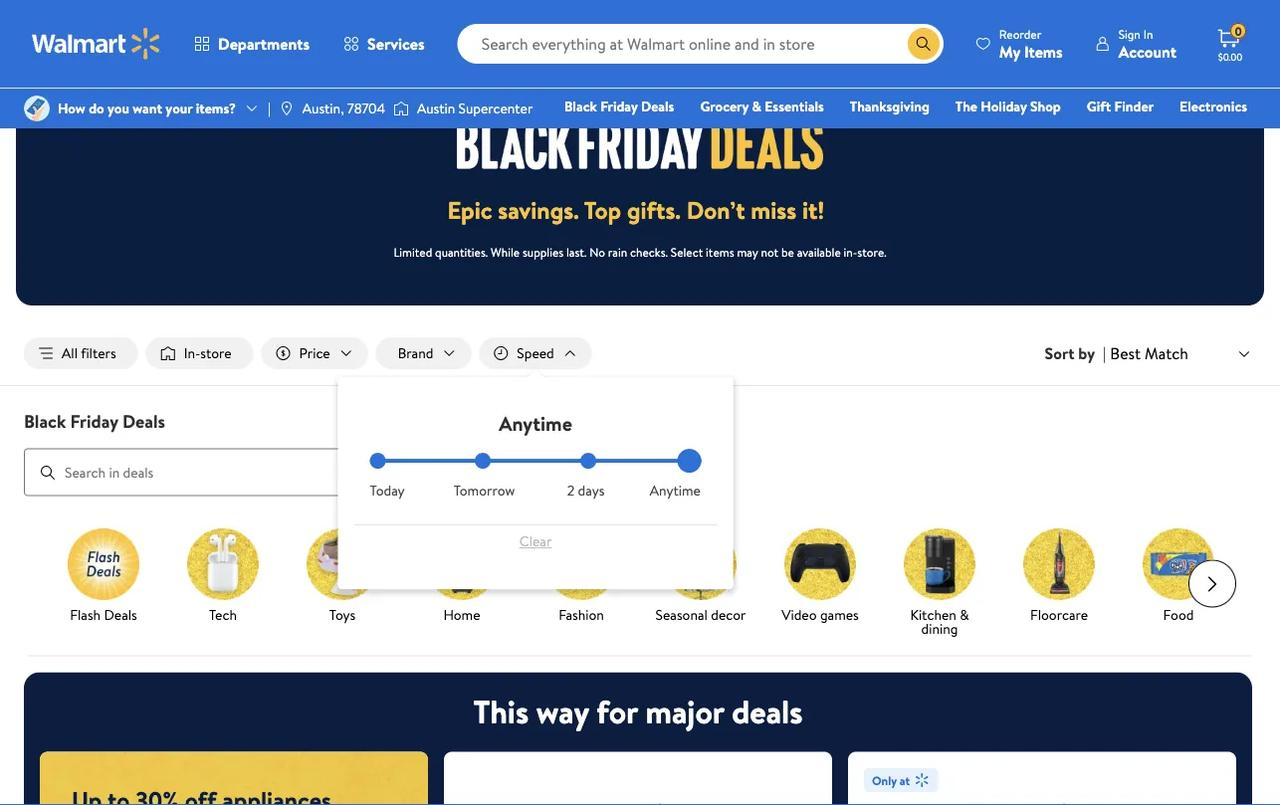 Task type: vqa. For each thing, say whether or not it's contained in the screenshot.
Walmart IMAGE
yes



Task type: locate. For each thing, give the bounding box(es) containing it.
black inside search field
[[24, 409, 66, 434]]

1 vertical spatial &
[[960, 605, 969, 624]]

black friday deals down the filters
[[24, 409, 165, 434]]

0 vertical spatial home link
[[875, 123, 929, 145]]

friday up walmart black friday deals for days image at top
[[600, 97, 638, 116]]

gifts.
[[627, 193, 681, 227]]

home
[[883, 124, 920, 144], [443, 605, 480, 624]]

seasonal decor link
[[649, 528, 752, 626]]

shop floorcare image
[[1023, 528, 1095, 600]]

1 horizontal spatial anytime
[[650, 481, 701, 500]]

Anytime radio
[[685, 453, 701, 469]]

1 vertical spatial home
[[443, 605, 480, 624]]

0 vertical spatial shop
[[1030, 97, 1061, 116]]

1 horizontal spatial fashion
[[946, 124, 992, 144]]

search image
[[40, 465, 56, 480]]

flash deals image
[[68, 528, 139, 600]]

1 vertical spatial fashion
[[559, 605, 604, 624]]

toy
[[803, 124, 824, 144]]

austin supercenter
[[417, 98, 533, 118]]

 image
[[279, 101, 294, 116]]

& for dining
[[960, 605, 969, 624]]

0 horizontal spatial shop
[[827, 124, 858, 144]]

none radio inside how fast do you want your order? option group
[[580, 453, 596, 469]]

departments
[[218, 33, 310, 55]]

| right items?
[[268, 98, 271, 118]]

home link
[[875, 123, 929, 145], [410, 528, 514, 626]]

deals right flash
[[104, 605, 137, 624]]

0 vertical spatial deals
[[641, 97, 674, 116]]

1 horizontal spatial shop
[[1030, 97, 1061, 116]]

want
[[133, 98, 162, 118]]

1 vertical spatial black friday deals
[[24, 409, 165, 434]]

Search in deals search field
[[24, 448, 625, 496]]

limited
[[394, 243, 432, 260]]

shop for toy
[[827, 124, 858, 144]]

items
[[706, 243, 734, 260]]

brand button
[[376, 337, 471, 369]]

Search search field
[[457, 24, 943, 64]]

how fast do you want your order? option group
[[370, 453, 701, 500]]

fashion down shop fashion image
[[559, 605, 604, 624]]

floorcare
[[1030, 605, 1088, 624]]

available
[[797, 243, 841, 260]]

0 horizontal spatial friday
[[70, 409, 118, 434]]

shop seasonal image
[[665, 528, 737, 600]]

quantities.
[[435, 243, 488, 260]]

1 vertical spatial black
[[24, 409, 66, 434]]

0 horizontal spatial fashion link
[[530, 528, 633, 626]]

1 horizontal spatial home link
[[875, 123, 929, 145]]

limited quantities. while supplies last. no rain checks. select items may not be available in-store.
[[394, 243, 886, 260]]

only at group
[[864, 768, 1220, 805]]

it!
[[802, 193, 825, 227]]

reorder
[[999, 25, 1041, 42]]

clear
[[519, 532, 552, 551]]

clear button
[[370, 526, 701, 557]]

deals inside search field
[[122, 409, 165, 434]]

shop inside 'link'
[[1030, 97, 1061, 116]]

grocery & essentials link
[[691, 96, 833, 117]]

 image
[[24, 96, 50, 121], [393, 99, 409, 118]]

& right dining
[[960, 605, 969, 624]]

tomorrow
[[454, 481, 515, 500]]

0 horizontal spatial black
[[24, 409, 66, 434]]

seasonal decor
[[655, 605, 746, 624]]

fashion
[[946, 124, 992, 144], [559, 605, 604, 624]]

1 vertical spatial anytime
[[650, 481, 701, 500]]

toy shop link
[[794, 123, 867, 145]]

0 horizontal spatial black friday deals
[[24, 409, 165, 434]]

1 horizontal spatial black friday deals
[[564, 97, 674, 116]]

& right grocery
[[752, 97, 761, 116]]

kitchen & dining
[[910, 605, 969, 638]]

1 horizontal spatial home
[[883, 124, 920, 144]]

friday down the filters
[[70, 409, 118, 434]]

shop right toy in the right top of the page
[[827, 124, 858, 144]]

one debit
[[1095, 124, 1162, 144]]

0 vertical spatial black friday deals
[[564, 97, 674, 116]]

account
[[1118, 40, 1176, 62]]

| right by
[[1103, 342, 1106, 364]]

shop up the registry
[[1030, 97, 1061, 116]]

brand
[[398, 343, 433, 363]]

savings.
[[498, 193, 579, 227]]

games
[[820, 605, 859, 624]]

speed
[[517, 343, 554, 363]]

your
[[166, 98, 192, 118]]

black up walmart black friday deals for days image at top
[[564, 97, 597, 116]]

Tomorrow radio
[[475, 453, 491, 469]]

may
[[737, 243, 758, 260]]

black up search icon
[[24, 409, 66, 434]]

not
[[761, 243, 778, 260]]

1 vertical spatial friday
[[70, 409, 118, 434]]

supplies
[[523, 243, 563, 260]]

supercenter
[[458, 98, 533, 118]]

0 vertical spatial black
[[564, 97, 597, 116]]

shop
[[1030, 97, 1061, 116], [827, 124, 858, 144]]

home down thanksgiving link
[[883, 124, 920, 144]]

1 vertical spatial |
[[1103, 342, 1106, 364]]

the holiday shop link
[[946, 96, 1070, 117]]

1 horizontal spatial friday
[[600, 97, 638, 116]]

Today radio
[[370, 453, 386, 469]]

gift
[[1087, 97, 1111, 116]]

0 horizontal spatial anytime
[[499, 409, 572, 437]]

None radio
[[580, 453, 596, 469]]

fashion link down 2 days
[[530, 528, 633, 626]]

in-store
[[184, 343, 231, 363]]

Walmart Site-Wide search field
[[457, 24, 943, 64]]

only
[[872, 772, 897, 789]]

& inside kitchen & dining
[[960, 605, 969, 624]]

0 vertical spatial |
[[268, 98, 271, 118]]

don't
[[687, 193, 745, 227]]

 image left how
[[24, 96, 50, 121]]

debit
[[1128, 124, 1162, 144]]

fashion link
[[937, 123, 1001, 145], [530, 528, 633, 626]]

0 horizontal spatial &
[[752, 97, 761, 116]]

shop video games image
[[784, 528, 856, 600]]

&
[[752, 97, 761, 116], [960, 605, 969, 624]]

|
[[268, 98, 271, 118], [1103, 342, 1106, 364]]

 image right 78704 on the top left of the page
[[393, 99, 409, 118]]

next slide for chipmodulewithimages list image
[[1188, 560, 1236, 608]]

anytime inside how fast do you want your order? option group
[[650, 481, 701, 500]]

1 horizontal spatial |
[[1103, 342, 1106, 364]]

holiday
[[981, 97, 1027, 116]]

0 vertical spatial &
[[752, 97, 761, 116]]

78704
[[347, 98, 385, 118]]

checks.
[[630, 243, 668, 260]]

home link left clear
[[410, 528, 514, 626]]

fashion down the
[[946, 124, 992, 144]]

essentials
[[765, 97, 824, 116]]

home link down thanksgiving link
[[875, 123, 929, 145]]

fashion link down the
[[937, 123, 1001, 145]]

way
[[536, 690, 589, 734]]

anytime up how fast do you want your order? option group
[[499, 409, 572, 437]]

shop food image
[[1143, 528, 1214, 600]]

None range field
[[370, 459, 701, 463]]

0 vertical spatial fashion link
[[937, 123, 1001, 145]]

1 vertical spatial home link
[[410, 528, 514, 626]]

shop inside electronics toy shop
[[827, 124, 858, 144]]

anytime
[[499, 409, 572, 437], [650, 481, 701, 500]]

deals down in-store button
[[122, 409, 165, 434]]

black friday deals up walmart black friday deals for days image at top
[[564, 97, 674, 116]]

0
[[1235, 23, 1242, 40]]

0 vertical spatial home
[[883, 124, 920, 144]]

1 horizontal spatial &
[[960, 605, 969, 624]]

decor
[[711, 605, 746, 624]]

1 horizontal spatial fashion link
[[937, 123, 1001, 145]]

electronics link
[[1171, 96, 1256, 117]]

flash deals link
[[52, 528, 155, 626]]

1 vertical spatial shop
[[827, 124, 858, 144]]

all filters
[[62, 343, 116, 363]]

dining
[[921, 619, 958, 638]]

gift finder
[[1087, 97, 1154, 116]]

 image for austin supercenter
[[393, 99, 409, 118]]

0 horizontal spatial fashion
[[559, 605, 604, 624]]

best
[[1110, 342, 1141, 364]]

deals
[[641, 97, 674, 116], [122, 409, 165, 434], [104, 605, 137, 624]]

today
[[370, 481, 405, 500]]

floorcare link
[[1007, 528, 1111, 626]]

black friday deals inside search field
[[24, 409, 165, 434]]

home down shop home image at left
[[443, 605, 480, 624]]

walmart+ link
[[1179, 123, 1256, 145]]

only at
[[872, 772, 910, 789]]

deals up walmart black friday deals for days image at top
[[641, 97, 674, 116]]

1 vertical spatial deals
[[122, 409, 165, 434]]

in-
[[844, 243, 857, 260]]

grocery & essentials
[[700, 97, 824, 116]]

anytime down anytime radio
[[650, 481, 701, 500]]

0 horizontal spatial |
[[268, 98, 271, 118]]

2 vertical spatial deals
[[104, 605, 137, 624]]

1 horizontal spatial  image
[[393, 99, 409, 118]]

toys link
[[291, 528, 394, 626]]

walmart image
[[32, 28, 161, 60]]

0 horizontal spatial  image
[[24, 96, 50, 121]]

video
[[782, 605, 817, 624]]

no
[[589, 243, 605, 260]]



Task type: describe. For each thing, give the bounding box(es) containing it.
2 days
[[567, 481, 604, 500]]

items
[[1024, 40, 1063, 62]]

one debit link
[[1086, 123, 1171, 145]]

1 vertical spatial fashion link
[[530, 528, 633, 626]]

last.
[[566, 243, 587, 260]]

shop home image
[[426, 528, 498, 600]]

0 vertical spatial anytime
[[499, 409, 572, 437]]

& for essentials
[[752, 97, 761, 116]]

miss
[[751, 193, 796, 227]]

0 horizontal spatial home link
[[410, 528, 514, 626]]

shop fashion image
[[545, 528, 617, 600]]

rain
[[608, 243, 627, 260]]

match
[[1145, 342, 1188, 364]]

flash
[[70, 605, 101, 624]]

sort
[[1045, 342, 1074, 364]]

price
[[299, 343, 330, 363]]

all
[[62, 343, 78, 363]]

store
[[200, 343, 231, 363]]

in
[[1143, 25, 1153, 42]]

Black Friday Deals search field
[[0, 409, 1280, 496]]

| inside sort and filter section "element"
[[1103, 342, 1106, 364]]

gift finder link
[[1078, 96, 1163, 117]]

registry link
[[1009, 123, 1078, 145]]

major
[[645, 690, 724, 734]]

deals
[[732, 690, 803, 734]]

0 vertical spatial friday
[[600, 97, 638, 116]]

sort and filter section element
[[0, 321, 1280, 385]]

electronics
[[1180, 97, 1247, 116]]

0 vertical spatial fashion
[[946, 124, 992, 144]]

black friday deals link
[[555, 96, 683, 117]]

registry
[[1018, 124, 1069, 144]]

shop kitchen & dining image
[[904, 528, 975, 600]]

electronics toy shop
[[803, 97, 1247, 144]]

services
[[367, 33, 425, 55]]

this
[[473, 690, 529, 734]]

select
[[671, 243, 703, 260]]

one
[[1095, 124, 1124, 144]]

sort by |
[[1045, 342, 1106, 364]]

filters
[[81, 343, 116, 363]]

shop for holiday
[[1030, 97, 1061, 116]]

$0.00
[[1218, 50, 1242, 63]]

tech
[[209, 605, 237, 624]]

speed button
[[479, 337, 592, 369]]

finder
[[1114, 97, 1154, 116]]

video games
[[782, 605, 859, 624]]

at
[[900, 772, 910, 789]]

best match
[[1110, 342, 1188, 364]]

walmart+
[[1188, 124, 1247, 144]]

kitchen & dining link
[[888, 528, 991, 640]]

sign
[[1118, 25, 1141, 42]]

days
[[578, 481, 604, 500]]

2
[[567, 481, 575, 500]]

do
[[89, 98, 104, 118]]

search icon image
[[916, 36, 931, 52]]

best match button
[[1106, 340, 1256, 367]]

how
[[58, 98, 85, 118]]

food
[[1163, 605, 1194, 624]]

by
[[1078, 342, 1095, 364]]

reorder my items
[[999, 25, 1063, 62]]

walmart black friday deals for days image
[[457, 120, 823, 169]]

grocery
[[700, 97, 749, 116]]

price button
[[261, 337, 368, 369]]

friday inside search field
[[70, 409, 118, 434]]

 image for how do you want your items?
[[24, 96, 50, 121]]

thanksgiving
[[850, 97, 929, 116]]

in-store button
[[146, 337, 253, 369]]

austin,
[[302, 98, 344, 118]]

you
[[108, 98, 129, 118]]

store.
[[857, 243, 886, 260]]

seasonal
[[655, 605, 708, 624]]

shop tech image
[[187, 528, 259, 600]]

austin
[[417, 98, 455, 118]]

shop toys image
[[307, 528, 378, 600]]

toys
[[329, 605, 356, 624]]

thanksgiving link
[[841, 96, 938, 117]]

1 horizontal spatial black
[[564, 97, 597, 116]]

austin, 78704
[[302, 98, 385, 118]]

video games link
[[768, 528, 872, 626]]

0 horizontal spatial home
[[443, 605, 480, 624]]

top
[[584, 193, 621, 227]]

tech link
[[171, 528, 275, 626]]

the holiday shop
[[955, 97, 1061, 116]]



